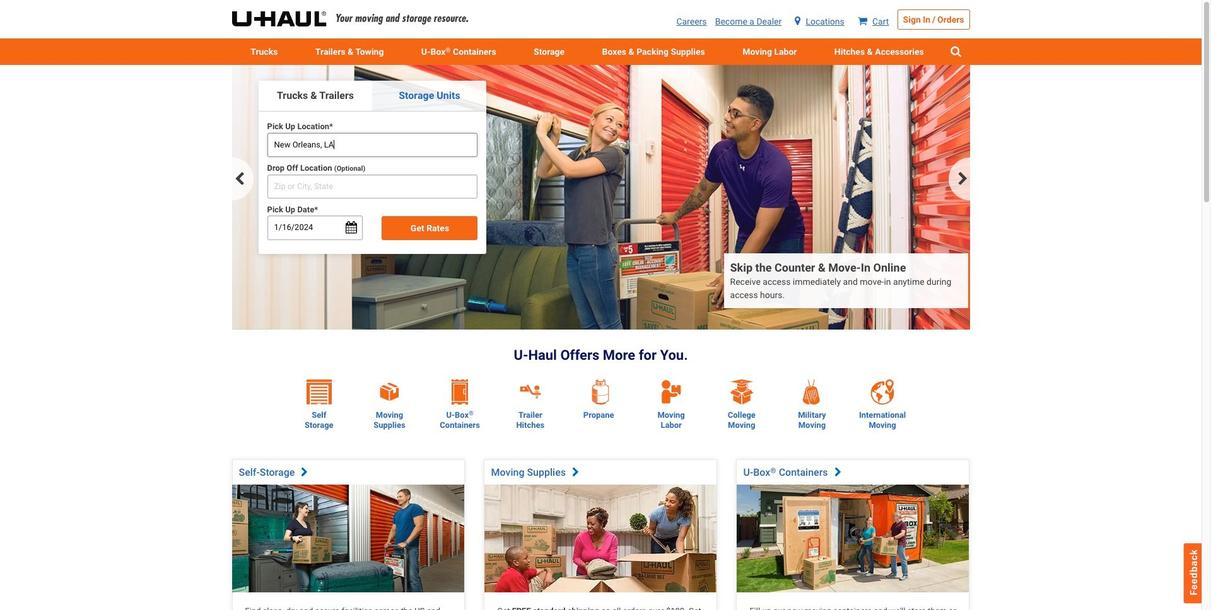 Task type: describe. For each thing, give the bounding box(es) containing it.
family loading a u-box container in their driveway image
[[737, 486, 970, 593]]

1 u-haul propane tank icon image from the left
[[589, 380, 614, 405]]

4 menu item from the left
[[584, 39, 724, 65]]

1 u-haul moving labor icon image from the left
[[659, 379, 684, 405]]

2 u-haul propane tank icon image from the left
[[593, 380, 610, 405]]

military tags icon image
[[800, 380, 825, 405]]

international moves icon image
[[870, 380, 896, 405]]

2 u-haul u-box container icon image from the left
[[452, 380, 468, 405]]

Drop Off Location text field
[[267, 175, 478, 199]]



Task type: vqa. For each thing, say whether or not it's contained in the screenshot.
mm/dd/yyyy text field
yes



Task type: locate. For each thing, give the bounding box(es) containing it.
u-haul moving supplies box icon image
[[375, 380, 405, 405], [380, 382, 400, 403]]

form
[[258, 121, 488, 245]]

navigation
[[232, 158, 970, 201]]

tab list
[[258, 81, 487, 112]]

6 menu item from the left
[[816, 39, 943, 65]]

menu
[[232, 39, 970, 65]]

2 u-haul moving labor icon image from the left
[[661, 379, 682, 405]]

u-haul u-box container icon image
[[448, 380, 473, 405], [452, 380, 468, 405]]

3 menu item from the left
[[515, 39, 584, 65]]

u-haul college moving icon image
[[729, 380, 755, 405]]

1 u-haul u-box container icon image from the left
[[448, 380, 473, 405]]

couple moving items into a u-haul storage facility image
[[232, 65, 970, 330]]

5 menu item from the left
[[724, 39, 816, 65]]

u-haul self-storage icon image
[[307, 380, 332, 405], [307, 380, 332, 405]]

u-haul trailer hitch icon image
[[516, 380, 546, 405], [534, 386, 540, 391]]

Pick Up Location text field
[[267, 133, 478, 157]]

u-haul moving labor icon image
[[659, 379, 684, 405], [661, 379, 682, 405]]

1 menu item from the left
[[232, 39, 297, 65]]

banner
[[0, 0, 1202, 65], [232, 65, 970, 336]]

family loading u-haul boxes in their kitchen image
[[485, 486, 717, 593]]

mm/dd/yyyy text field
[[267, 216, 363, 240]]

menu item
[[232, 39, 297, 65], [297, 39, 403, 65], [515, 39, 584, 65], [584, 39, 724, 65], [724, 39, 816, 65], [816, 39, 943, 65]]

u-haul propane tank icon image
[[589, 380, 614, 405], [593, 380, 610, 405]]

2 menu item from the left
[[297, 39, 403, 65]]

couple loading a storage unit at a u-haul facility image
[[233, 486, 465, 593]]



